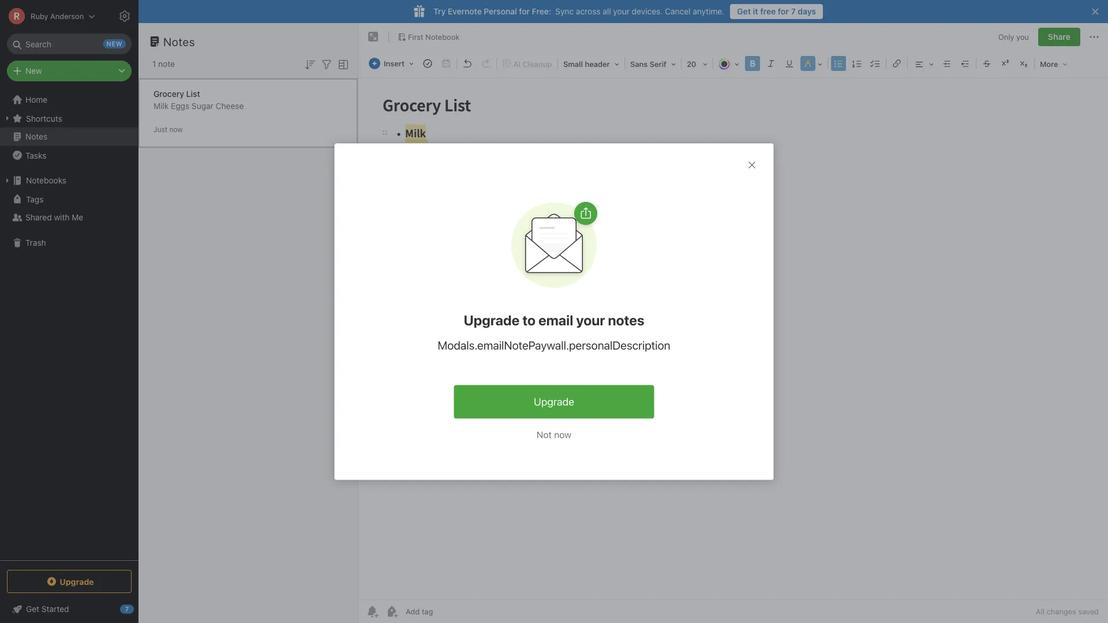 Task type: describe. For each thing, give the bounding box(es) containing it.
devices.
[[632, 7, 663, 16]]

notes inside tree
[[25, 132, 47, 141]]

it
[[753, 7, 759, 16]]

try
[[434, 7, 446, 16]]

indent image
[[940, 55, 956, 72]]

me
[[72, 213, 83, 222]]

with
[[54, 213, 70, 222]]

add a reminder image
[[366, 605, 379, 619]]

shared with me
[[25, 213, 83, 222]]

tags
[[26, 194, 44, 204]]

italic image
[[763, 55, 780, 72]]

note list element
[[139, 23, 359, 624]]

bulleted list image
[[831, 55, 847, 72]]

get
[[738, 7, 751, 16]]

0 vertical spatial your
[[614, 7, 630, 16]]

shared
[[25, 213, 52, 222]]

days
[[798, 7, 817, 16]]

checklist image
[[868, 55, 884, 72]]

heading level image
[[560, 55, 624, 72]]

personal
[[484, 7, 517, 16]]

for for free:
[[519, 7, 530, 16]]

modals.emailnotepaywall.personaldescription
[[438, 339, 671, 352]]

just now
[[154, 126, 183, 134]]

notes
[[608, 312, 645, 328]]

sync
[[556, 7, 574, 16]]

notebooks link
[[0, 172, 138, 190]]

trash
[[25, 238, 46, 248]]

settings image
[[118, 9, 132, 23]]

only you
[[999, 32, 1030, 41]]

all
[[1037, 608, 1045, 616]]

superscript image
[[998, 55, 1014, 72]]

task image
[[420, 55, 436, 72]]

first
[[408, 32, 424, 41]]

strikethrough image
[[979, 55, 996, 72]]

notes link
[[0, 128, 138, 146]]

shared with me link
[[0, 208, 138, 227]]

to
[[523, 312, 536, 328]]

1 vertical spatial your
[[577, 312, 605, 328]]

subscript image
[[1016, 55, 1033, 72]]

cheese
[[216, 101, 244, 111]]

email
[[539, 312, 574, 328]]

Note Editor text field
[[359, 79, 1109, 600]]

upgrade button
[[7, 571, 132, 594]]

free:
[[532, 7, 552, 16]]

free
[[761, 7, 776, 16]]

get it free for 7 days
[[738, 7, 817, 16]]

saved
[[1079, 608, 1100, 616]]

eggs
[[171, 101, 190, 111]]

underline image
[[782, 55, 798, 72]]

expand notebooks image
[[3, 176, 12, 185]]

note window element
[[359, 23, 1109, 624]]

first notebook button
[[394, 29, 464, 45]]

insert link image
[[889, 55, 905, 72]]

anytime.
[[693, 7, 725, 16]]



Task type: vqa. For each thing, say whether or not it's contained in the screenshot.
Shortcuts
yes



Task type: locate. For each thing, give the bounding box(es) containing it.
tasks button
[[0, 146, 138, 165]]

1 horizontal spatial now
[[555, 430, 572, 440]]

upgrade for upgrade button
[[534, 396, 575, 408]]

0 vertical spatial upgrade
[[464, 312, 520, 328]]

now inside note list element
[[169, 126, 183, 134]]

share
[[1049, 32, 1071, 42]]

0 horizontal spatial for
[[519, 7, 530, 16]]

None search field
[[15, 33, 124, 54]]

trash link
[[0, 234, 138, 252]]

your right email
[[577, 312, 605, 328]]

for for 7
[[778, 7, 789, 16]]

Search text field
[[15, 33, 124, 54]]

notes up note
[[163, 35, 195, 48]]

outdent image
[[958, 55, 974, 72]]

now right the not
[[555, 430, 572, 440]]

font color image
[[715, 55, 744, 72]]

first notebook
[[408, 32, 460, 41]]

for inside button
[[778, 7, 789, 16]]

cancel
[[665, 7, 691, 16]]

numbered list image
[[849, 55, 866, 72]]

now for not now
[[555, 430, 572, 440]]

notes up tasks
[[25, 132, 47, 141]]

0 horizontal spatial your
[[577, 312, 605, 328]]

you
[[1017, 32, 1030, 41]]

not now
[[537, 430, 572, 440]]

2 for from the left
[[778, 7, 789, 16]]

0 horizontal spatial upgrade
[[60, 577, 94, 587]]

1 note
[[152, 59, 175, 69]]

add tag image
[[385, 605, 399, 619]]

2 vertical spatial upgrade
[[60, 577, 94, 587]]

1 vertical spatial notes
[[25, 132, 47, 141]]

share button
[[1039, 28, 1081, 46]]

notes inside note list element
[[163, 35, 195, 48]]

now right just
[[169, 126, 183, 134]]

highlight image
[[799, 55, 827, 72]]

upgrade for upgrade to email your notes
[[464, 312, 520, 328]]

upgrade to email your notes
[[464, 312, 645, 328]]

list
[[186, 89, 200, 99]]

try evernote personal for free: sync across all your devices. cancel anytime.
[[434, 7, 725, 16]]

not
[[537, 430, 552, 440]]

1 horizontal spatial your
[[614, 7, 630, 16]]

0 horizontal spatial notes
[[25, 132, 47, 141]]

home
[[25, 95, 47, 105]]

for left 7
[[778, 7, 789, 16]]

1 horizontal spatial notes
[[163, 35, 195, 48]]

all
[[603, 7, 611, 16]]

font family image
[[627, 55, 680, 72]]

tree
[[0, 91, 139, 560]]

grocery list
[[154, 89, 200, 99]]

home link
[[0, 91, 139, 109]]

2 horizontal spatial upgrade
[[534, 396, 575, 408]]

tree containing home
[[0, 91, 139, 560]]

shortcuts
[[26, 114, 62, 123]]

just
[[154, 126, 168, 134]]

1
[[152, 59, 156, 69]]

upgrade button
[[454, 385, 655, 419]]

notebook
[[426, 32, 460, 41]]

changes
[[1047, 608, 1077, 616]]

expand note image
[[367, 30, 381, 44]]

now for just now
[[169, 126, 183, 134]]

tasks
[[25, 151, 46, 160]]

font size image
[[683, 55, 712, 72]]

1 vertical spatial now
[[555, 430, 572, 440]]

for
[[519, 7, 530, 16], [778, 7, 789, 16]]

more image
[[1037, 55, 1072, 72]]

1 for from the left
[[519, 7, 530, 16]]

new
[[25, 66, 42, 76]]

7
[[791, 7, 796, 16]]

notes
[[163, 35, 195, 48], [25, 132, 47, 141]]

0 vertical spatial notes
[[163, 35, 195, 48]]

all changes saved
[[1037, 608, 1100, 616]]

1 horizontal spatial upgrade
[[464, 312, 520, 328]]

new button
[[7, 61, 132, 81]]

across
[[576, 7, 601, 16]]

1 horizontal spatial for
[[778, 7, 789, 16]]

your
[[614, 7, 630, 16], [577, 312, 605, 328]]

for left free:
[[519, 7, 530, 16]]

note
[[158, 59, 175, 69]]

now inside button
[[555, 430, 572, 440]]

bold image
[[745, 55, 761, 72]]

upgrade inside popup button
[[60, 577, 94, 587]]

0 horizontal spatial now
[[169, 126, 183, 134]]

upgrade inside button
[[534, 396, 575, 408]]

your right all on the right of page
[[614, 7, 630, 16]]

now
[[169, 126, 183, 134], [555, 430, 572, 440]]

upgrade
[[464, 312, 520, 328], [534, 396, 575, 408], [60, 577, 94, 587]]

tags button
[[0, 190, 138, 208]]

not now button
[[525, 425, 583, 445]]

sugar
[[192, 101, 214, 111]]

only
[[999, 32, 1015, 41]]

milk
[[154, 101, 169, 111]]

undo image
[[460, 55, 476, 72]]

insert image
[[366, 55, 418, 72]]

alignment image
[[910, 55, 938, 72]]

0 vertical spatial now
[[169, 126, 183, 134]]

evernote
[[448, 7, 482, 16]]

shortcuts button
[[0, 109, 138, 128]]

get it free for 7 days button
[[731, 4, 824, 19]]

grocery
[[154, 89, 184, 99]]

notebooks
[[26, 176, 66, 185]]

milk eggs sugar cheese
[[154, 101, 244, 111]]

1 vertical spatial upgrade
[[534, 396, 575, 408]]



